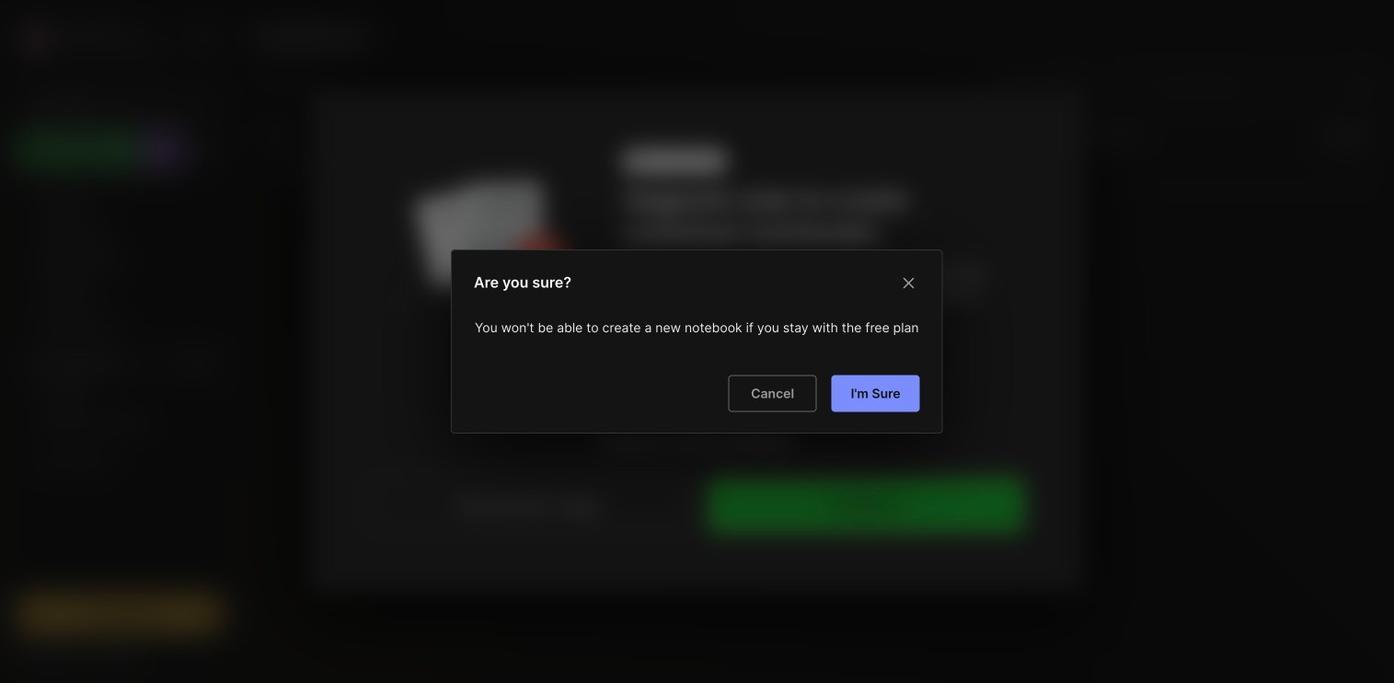Task type: describe. For each thing, give the bounding box(es) containing it.
close image
[[898, 272, 920, 294]]

Search text field
[[51, 94, 197, 111]]

main element
[[0, 0, 239, 683]]



Task type: vqa. For each thing, say whether or not it's contained in the screenshot.
Expand Tags 'image'
yes



Task type: locate. For each thing, give the bounding box(es) containing it.
expand tags image
[[24, 388, 35, 399]]

tree
[[6, 180, 233, 579]]

Find Notebooks… text field
[[1142, 71, 1342, 102]]

expand notebooks image
[[24, 358, 35, 369]]

tree inside the main element
[[6, 180, 233, 579]]

row
[[254, 152, 1380, 189]]

none search field inside the main element
[[51, 91, 197, 113]]

None search field
[[51, 91, 197, 113]]

settings image
[[192, 29, 214, 51]]



